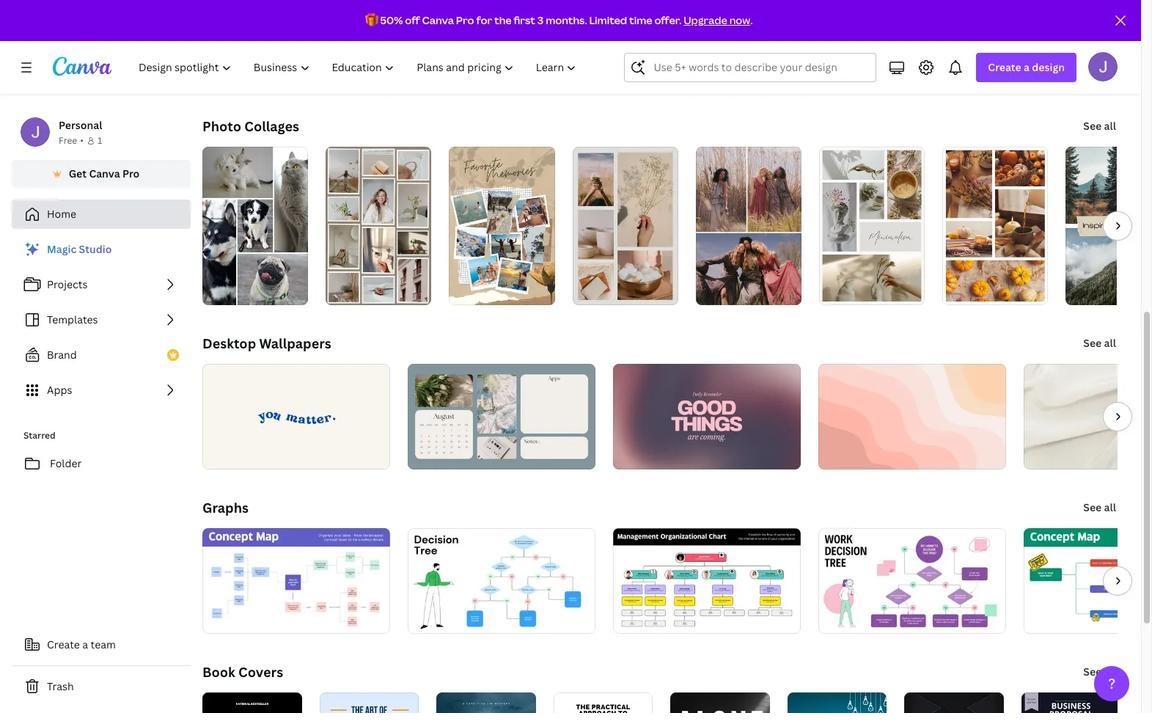 Task type: locate. For each thing, give the bounding box(es) containing it.
free •
[[59, 134, 84, 147]]

1 horizontal spatial create
[[989, 60, 1022, 74]]

all for covers
[[1105, 665, 1117, 679]]

a inside dropdown button
[[1024, 60, 1030, 74]]

trash
[[47, 680, 74, 693]]

0 vertical spatial create
[[989, 60, 1022, 74]]

canva
[[422, 13, 454, 27], [89, 167, 120, 181]]

limited
[[590, 13, 628, 27]]

see all for collages
[[1084, 119, 1117, 133]]

1 vertical spatial a
[[82, 638, 88, 652]]

for
[[477, 13, 492, 27]]

2 see from the top
[[1084, 336, 1102, 350]]

personal
[[59, 118, 102, 132]]

pro left for
[[456, 13, 474, 27]]

0 horizontal spatial canva
[[89, 167, 120, 181]]

None search field
[[625, 53, 877, 82]]

create inside "button"
[[47, 638, 80, 652]]

create
[[989, 60, 1022, 74], [47, 638, 80, 652]]

2 see all from the top
[[1084, 336, 1117, 350]]

0 vertical spatial a
[[1024, 60, 1030, 74]]

1 horizontal spatial canva
[[422, 13, 454, 27]]

pro inside get canva pro button
[[123, 167, 140, 181]]

covers
[[239, 663, 283, 681]]

collages
[[245, 117, 299, 135]]

create left design
[[989, 60, 1022, 74]]

desktop wallpapers link
[[203, 335, 331, 352]]

1 vertical spatial create
[[47, 638, 80, 652]]

4 all from the top
[[1105, 665, 1117, 679]]

offer.
[[655, 13, 682, 27]]

see all link
[[1083, 112, 1118, 141], [1083, 329, 1118, 358], [1083, 493, 1118, 522], [1083, 657, 1118, 687]]

canva right "get"
[[89, 167, 120, 181]]

wallpapers
[[259, 335, 331, 352]]

team
[[91, 638, 116, 652]]

all for wallpapers
[[1105, 336, 1117, 350]]

now
[[730, 13, 751, 27]]

home link
[[12, 200, 191, 229]]

see for collages
[[1084, 119, 1102, 133]]

folder link
[[12, 449, 191, 478]]

1 horizontal spatial pro
[[456, 13, 474, 27]]

desktop
[[203, 335, 256, 352]]

create for create a design
[[989, 60, 1022, 74]]

the
[[495, 13, 512, 27]]

pro up home link
[[123, 167, 140, 181]]

months.
[[546, 13, 587, 27]]

create left team
[[47, 638, 80, 652]]

1 horizontal spatial a
[[1024, 60, 1030, 74]]

0 horizontal spatial pro
[[123, 167, 140, 181]]

canva inside button
[[89, 167, 120, 181]]

1 vertical spatial pro
[[123, 167, 140, 181]]

3 all from the top
[[1105, 500, 1117, 514]]

a inside "button"
[[82, 638, 88, 652]]

2 see all link from the top
[[1083, 329, 1118, 358]]

4 see from the top
[[1084, 665, 1102, 679]]

projects link
[[12, 270, 191, 299]]

0 vertical spatial pro
[[456, 13, 474, 27]]

1 vertical spatial canva
[[89, 167, 120, 181]]

photo
[[203, 117, 241, 135]]

all
[[1105, 119, 1117, 133], [1105, 336, 1117, 350], [1105, 500, 1117, 514], [1105, 665, 1117, 679]]

see
[[1084, 119, 1102, 133], [1084, 336, 1102, 350], [1084, 500, 1102, 514], [1084, 665, 1102, 679]]

2 all from the top
[[1105, 336, 1117, 350]]

create for create a team
[[47, 638, 80, 652]]

Search search field
[[654, 54, 848, 81]]

4 see all link from the top
[[1083, 657, 1118, 687]]

1 see from the top
[[1084, 119, 1102, 133]]

apps
[[47, 383, 72, 397]]

a left design
[[1024, 60, 1030, 74]]

create inside dropdown button
[[989, 60, 1022, 74]]

0 horizontal spatial a
[[82, 638, 88, 652]]

a left team
[[82, 638, 88, 652]]

first
[[514, 13, 536, 27]]

get
[[69, 167, 87, 181]]

brand
[[47, 348, 77, 362]]

50%
[[380, 13, 403, 27]]

list
[[12, 235, 191, 405]]

1 see all link from the top
[[1083, 112, 1118, 141]]

see all link for wallpapers
[[1083, 329, 1118, 358]]

graphs link
[[203, 499, 249, 517]]

photo collages link
[[203, 117, 299, 135]]

a for team
[[82, 638, 88, 652]]

canva right off
[[422, 13, 454, 27]]

1 see all from the top
[[1084, 119, 1117, 133]]

see all
[[1084, 119, 1117, 133], [1084, 336, 1117, 350], [1084, 500, 1117, 514], [1084, 665, 1117, 679]]

pro
[[456, 13, 474, 27], [123, 167, 140, 181]]

magic studio
[[47, 242, 112, 256]]

a
[[1024, 60, 1030, 74], [82, 638, 88, 652]]

0 vertical spatial canva
[[422, 13, 454, 27]]

0 horizontal spatial create
[[47, 638, 80, 652]]

1 all from the top
[[1105, 119, 1117, 133]]

magic studio link
[[12, 235, 191, 264]]

4 see all from the top
[[1084, 665, 1117, 679]]



Task type: vqa. For each thing, say whether or not it's contained in the screenshot.
an
no



Task type: describe. For each thing, give the bounding box(es) containing it.
folder button
[[12, 449, 191, 478]]

3 see all link from the top
[[1083, 493, 1118, 522]]

projects
[[47, 277, 88, 291]]

home
[[47, 207, 76, 221]]

3 see all from the top
[[1084, 500, 1117, 514]]

trash link
[[12, 672, 191, 702]]

magic
[[47, 242, 77, 256]]

.
[[751, 13, 753, 27]]

templates link
[[12, 305, 191, 335]]

create a team button
[[12, 630, 191, 660]]

studio
[[79, 242, 112, 256]]

•
[[80, 134, 84, 147]]

all for collages
[[1105, 119, 1117, 133]]

see all link for collages
[[1083, 112, 1118, 141]]

off
[[405, 13, 420, 27]]

free
[[59, 134, 77, 147]]

see all link for covers
[[1083, 657, 1118, 687]]

see for wallpapers
[[1084, 336, 1102, 350]]

3
[[538, 13, 544, 27]]

get canva pro
[[69, 167, 140, 181]]

apps link
[[12, 376, 191, 405]]

3 see from the top
[[1084, 500, 1102, 514]]

create a team
[[47, 638, 116, 652]]

see all for covers
[[1084, 665, 1117, 679]]

book
[[203, 663, 235, 681]]

jacob simon image
[[1089, 52, 1118, 81]]

graphs
[[203, 499, 249, 517]]

starred
[[23, 429, 56, 442]]

photo collages
[[203, 117, 299, 135]]

see for covers
[[1084, 665, 1102, 679]]

get canva pro button
[[12, 160, 191, 188]]

design
[[1033, 60, 1065, 74]]

1
[[98, 134, 102, 147]]

list containing magic studio
[[12, 235, 191, 405]]

create a design button
[[977, 53, 1077, 82]]

upgrade now button
[[684, 13, 751, 27]]

paid
[[640, 71, 660, 81]]

desktop wallpapers
[[203, 335, 331, 352]]

book covers
[[203, 663, 283, 681]]

🎁 50% off canva pro for the first 3 months. limited time offer. upgrade now .
[[365, 13, 753, 27]]

see all for wallpapers
[[1084, 336, 1117, 350]]

folder
[[50, 456, 82, 470]]

brand link
[[12, 340, 191, 370]]

book covers link
[[203, 663, 283, 681]]

top level navigation element
[[129, 53, 590, 82]]

a for design
[[1024, 60, 1030, 74]]

upgrade
[[684, 13, 728, 27]]

🎁
[[365, 13, 378, 27]]

templates
[[47, 313, 98, 327]]

create a design
[[989, 60, 1065, 74]]

time
[[630, 13, 653, 27]]



